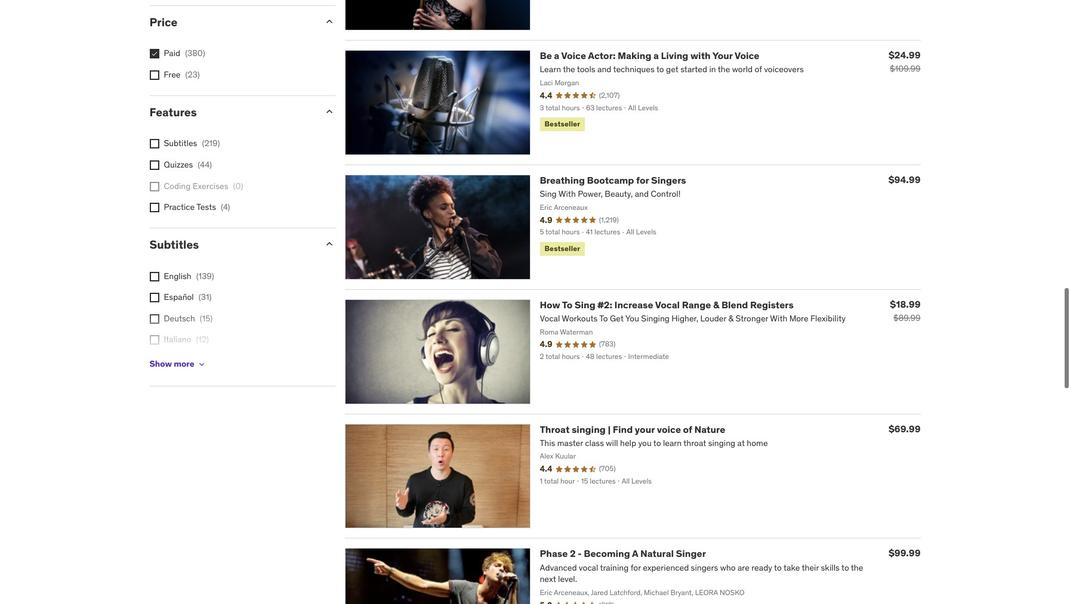 Task type: vqa. For each thing, say whether or not it's contained in the screenshot.


Task type: locate. For each thing, give the bounding box(es) containing it.
|
[[608, 424, 611, 436]]

registers
[[750, 299, 794, 311]]

breathing
[[540, 174, 585, 186]]

singers
[[651, 174, 686, 186]]

price button
[[150, 15, 314, 29]]

sing
[[575, 299, 596, 311]]

voice right be
[[562, 50, 586, 62]]

phase 2 - becoming a natural singer link
[[540, 548, 706, 560]]

show
[[150, 359, 172, 370]]

0 vertical spatial subtitles
[[164, 138, 197, 149]]

small image for subtitles
[[323, 238, 335, 250]]

singer
[[676, 548, 706, 560]]

2
[[570, 548, 576, 560]]

6 xsmall image from the top
[[150, 336, 159, 345]]

(12)
[[196, 335, 209, 345]]

0 horizontal spatial a
[[554, 50, 560, 62]]

xsmall image left español at the left
[[150, 293, 159, 303]]

subtitles (219)
[[164, 138, 220, 149]]

0 horizontal spatial voice
[[562, 50, 586, 62]]

1 vertical spatial small image
[[323, 238, 335, 250]]

xsmall image left coding
[[150, 182, 159, 191]]

(31)
[[199, 292, 212, 303]]

1 horizontal spatial voice
[[735, 50, 760, 62]]

voice
[[562, 50, 586, 62], [735, 50, 760, 62]]

deutsch
[[164, 313, 195, 324]]

xsmall image left deutsch on the left of page
[[150, 315, 159, 324]]

breathing bootcamp for singers link
[[540, 174, 686, 186]]

a
[[554, 50, 560, 62], [654, 50, 659, 62]]

2 xsmall image from the top
[[150, 139, 159, 149]]

0 vertical spatial small image
[[323, 15, 335, 27]]

español
[[164, 292, 194, 303]]

your
[[713, 50, 733, 62]]

range
[[682, 299, 711, 311]]

1 xsmall image from the top
[[150, 49, 159, 59]]

xsmall image left practice
[[150, 203, 159, 213]]

xsmall image right more
[[197, 360, 206, 369]]

xsmall image left the paid
[[150, 49, 159, 59]]

(15)
[[200, 313, 213, 324]]

exercises
[[193, 181, 228, 191]]

subtitles button
[[150, 238, 314, 252]]

subtitles up english
[[150, 238, 199, 252]]

phase 2 - becoming a natural singer
[[540, 548, 706, 560]]

xsmall image for español
[[150, 293, 159, 303]]

1 vertical spatial subtitles
[[150, 238, 199, 252]]

voice right your
[[735, 50, 760, 62]]

5 xsmall image from the top
[[150, 315, 159, 324]]

bootcamp
[[587, 174, 634, 186]]

throat singing | find your voice of nature
[[540, 424, 726, 436]]

xsmall image for paid
[[150, 49, 159, 59]]

xsmall image down features
[[150, 139, 159, 149]]

$109.99
[[890, 63, 921, 74]]

paid (380)
[[164, 48, 205, 59]]

small image
[[323, 15, 335, 27], [323, 238, 335, 250]]

4 xsmall image from the top
[[150, 272, 159, 282]]

breathing bootcamp for singers
[[540, 174, 686, 186]]

xsmall image
[[150, 49, 159, 59], [150, 139, 159, 149], [150, 203, 159, 213], [150, 272, 159, 282], [150, 315, 159, 324], [150, 336, 159, 345]]

1 small image from the top
[[323, 15, 335, 27]]

(139)
[[196, 271, 214, 282]]

throat
[[540, 424, 570, 436]]

a left living
[[654, 50, 659, 62]]

xsmall image left free
[[150, 70, 159, 80]]

3 xsmall image from the top
[[150, 203, 159, 213]]

subtitles for subtitles
[[150, 238, 199, 252]]

throat singing | find your voice of nature link
[[540, 424, 726, 436]]

2 voice from the left
[[735, 50, 760, 62]]

subtitles
[[164, 138, 197, 149], [150, 238, 199, 252]]

xsmall image for practice
[[150, 203, 159, 213]]

increase
[[615, 299, 654, 311]]

1 horizontal spatial a
[[654, 50, 659, 62]]

(219)
[[202, 138, 220, 149]]

italiano (12)
[[164, 335, 209, 345]]

1 a from the left
[[554, 50, 560, 62]]

show more button
[[150, 353, 206, 377]]

living
[[661, 50, 689, 62]]

xsmall image
[[150, 70, 159, 80], [150, 161, 159, 170], [150, 182, 159, 191], [150, 293, 159, 303], [197, 360, 206, 369]]

show more
[[150, 359, 194, 370]]

coding
[[164, 181, 191, 191]]

be
[[540, 50, 552, 62]]

xsmall image for quizzes
[[150, 161, 159, 170]]

a
[[632, 548, 639, 560]]

$94.99
[[889, 174, 921, 186]]

xsmall image left the quizzes
[[150, 161, 159, 170]]

actor:
[[588, 50, 616, 62]]

voice
[[657, 424, 681, 436]]

how to sing  #2: increase vocal range & blend registers
[[540, 299, 794, 311]]

日本語
[[164, 356, 189, 367]]

$24.99
[[889, 49, 921, 61]]

(0)
[[233, 181, 243, 191]]

xsmall image left english
[[150, 272, 159, 282]]

a right be
[[554, 50, 560, 62]]

xsmall image for english
[[150, 272, 159, 282]]

2 small image from the top
[[323, 238, 335, 250]]

xsmall image left italiano
[[150, 336, 159, 345]]

subtitles up the quizzes
[[164, 138, 197, 149]]

free (23)
[[164, 69, 200, 80]]



Task type: describe. For each thing, give the bounding box(es) containing it.
be a voice actor: making a living with your voice
[[540, 50, 760, 62]]

features
[[150, 105, 197, 119]]

xsmall image inside 'show more' "button"
[[197, 360, 206, 369]]

english
[[164, 271, 191, 282]]

to
[[562, 299, 573, 311]]

xsmall image for subtitles
[[150, 139, 159, 149]]

(23)
[[185, 69, 200, 80]]

english (139)
[[164, 271, 214, 282]]

for
[[636, 174, 649, 186]]

$99.99
[[889, 548, 921, 560]]

#2:
[[598, 299, 613, 311]]

(44)
[[198, 159, 212, 170]]

español (31)
[[164, 292, 212, 303]]

features button
[[150, 105, 314, 119]]

xsmall image for free
[[150, 70, 159, 80]]

making
[[618, 50, 652, 62]]

singing
[[572, 424, 606, 436]]

(380)
[[185, 48, 205, 59]]

$24.99 $109.99
[[889, 49, 921, 74]]

blend
[[722, 299, 748, 311]]

price
[[150, 15, 178, 29]]

quizzes (44)
[[164, 159, 212, 170]]

xsmall image for deutsch
[[150, 315, 159, 324]]

free
[[164, 69, 181, 80]]

natural
[[641, 548, 674, 560]]

$89.99
[[894, 313, 921, 323]]

small image
[[323, 105, 335, 117]]

tests
[[197, 202, 216, 213]]

&
[[713, 299, 720, 311]]

more
[[174, 359, 194, 370]]

practice tests (4)
[[164, 202, 230, 213]]

(4)
[[221, 202, 230, 213]]

of
[[683, 424, 693, 436]]

phase
[[540, 548, 568, 560]]

$18.99
[[890, 298, 921, 310]]

how to sing  #2: increase vocal range & blend registers link
[[540, 299, 794, 311]]

$69.99
[[889, 423, 921, 435]]

quizzes
[[164, 159, 193, 170]]

practice
[[164, 202, 195, 213]]

nature
[[695, 424, 726, 436]]

deutsch (15)
[[164, 313, 213, 324]]

coding exercises (0)
[[164, 181, 243, 191]]

be a voice actor: making a living with your voice link
[[540, 50, 760, 62]]

xsmall image for italiano
[[150, 336, 159, 345]]

xsmall image for coding
[[150, 182, 159, 191]]

with
[[691, 50, 711, 62]]

2 a from the left
[[654, 50, 659, 62]]

-
[[578, 548, 582, 560]]

small image for price
[[323, 15, 335, 27]]

vocal
[[655, 299, 680, 311]]

how
[[540, 299, 560, 311]]

find
[[613, 424, 633, 436]]

subtitles for subtitles (219)
[[164, 138, 197, 149]]

1 voice from the left
[[562, 50, 586, 62]]

$18.99 $89.99
[[890, 298, 921, 323]]

your
[[635, 424, 655, 436]]

becoming
[[584, 548, 630, 560]]

italiano
[[164, 335, 191, 345]]

paid
[[164, 48, 180, 59]]



